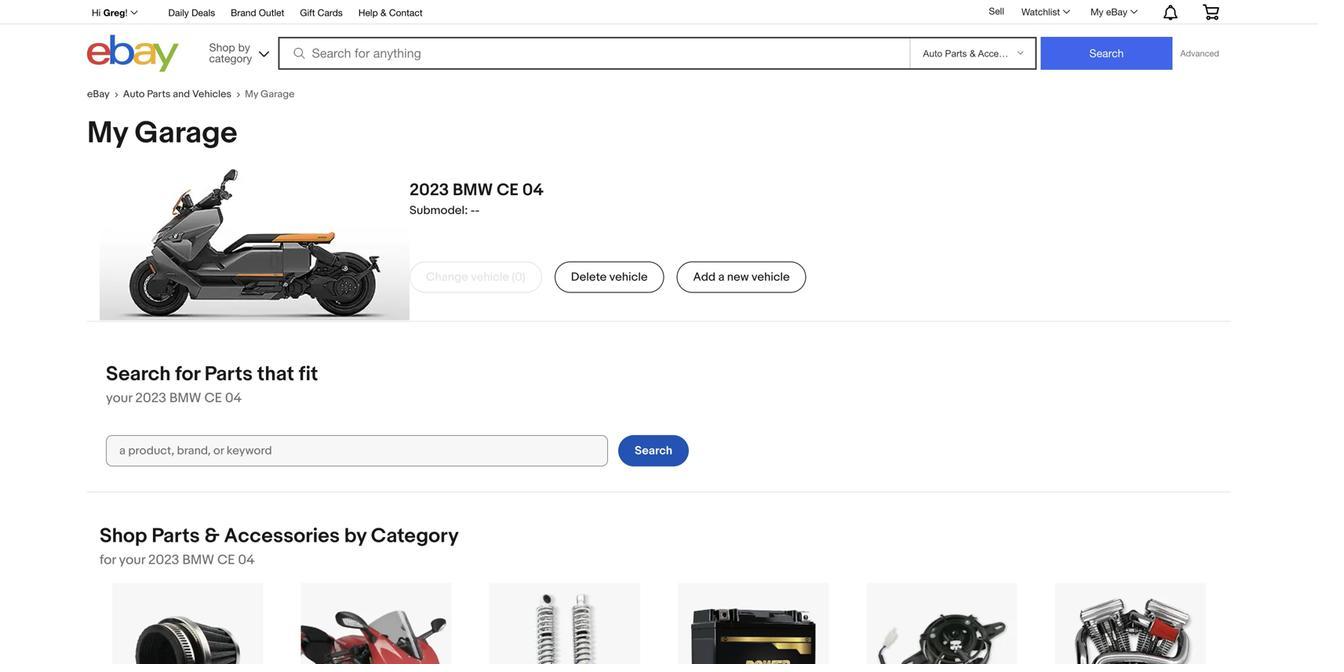 Task type: locate. For each thing, give the bounding box(es) containing it.
vehicle inside 'button'
[[610, 270, 648, 285]]

1 horizontal spatial my
[[245, 88, 258, 100]]

shop inside shop by category
[[209, 41, 235, 54]]

1 horizontal spatial garage
[[261, 88, 295, 100]]

!
[[125, 7, 128, 18]]

0 vertical spatial ebay
[[1107, 6, 1128, 17]]

2023 inside shop parts & accessories by category for your 2023 bmw ce 04
[[148, 553, 179, 569]]

2 horizontal spatial my
[[1091, 6, 1104, 17]]

2 horizontal spatial vehicle
[[752, 270, 790, 285]]

parts
[[147, 88, 171, 100], [205, 363, 253, 387], [152, 525, 200, 549]]

0 vertical spatial by
[[238, 41, 250, 54]]

search inside button
[[635, 444, 673, 458]]

auto parts and vehicles
[[123, 88, 232, 100]]

2 vertical spatial parts
[[152, 525, 200, 549]]

search button
[[619, 436, 689, 467]]

gift cards
[[300, 7, 343, 18]]

0 vertical spatial bmw
[[453, 180, 493, 201]]

garage down shop by category dropdown button
[[261, 88, 295, 100]]

vehicles
[[192, 88, 232, 100]]

04
[[523, 180, 544, 201], [225, 391, 242, 407], [238, 553, 255, 569]]

vehicle inside "button"
[[752, 270, 790, 285]]

04 inside the search for parts that fit your 2023 bmw ce 04
[[225, 391, 242, 407]]

delete vehicle
[[571, 270, 648, 285]]

parts for &
[[152, 525, 200, 549]]

help & contact
[[359, 7, 423, 18]]

2023
[[410, 180, 449, 201], [135, 391, 166, 407], [148, 553, 179, 569]]

0 vertical spatial my garage
[[245, 88, 295, 100]]

by down brand
[[238, 41, 250, 54]]

& left the accessories
[[204, 525, 220, 549]]

shop for by
[[209, 41, 235, 54]]

deals
[[192, 7, 215, 18]]

category
[[209, 52, 252, 65]]

0 vertical spatial 2023
[[410, 180, 449, 201]]

garage
[[261, 88, 295, 100], [135, 115, 238, 152]]

1 horizontal spatial for
[[175, 363, 200, 387]]

0 vertical spatial search
[[106, 363, 171, 387]]

delete
[[571, 270, 607, 285]]

2 vertical spatial my
[[87, 115, 128, 152]]

1 vertical spatial parts
[[205, 363, 253, 387]]

my garage
[[245, 88, 295, 100], [87, 115, 238, 152]]

& inside shop parts & accessories by category for your 2023 bmw ce 04
[[204, 525, 220, 549]]

search for search for parts that fit your 2023 bmw ce 04
[[106, 363, 171, 387]]

sell link
[[982, 6, 1012, 17]]

bmw
[[453, 180, 493, 201], [169, 391, 201, 407], [182, 553, 214, 569]]

0 vertical spatial 04
[[523, 180, 544, 201]]

my garage down auto parts and vehicles
[[87, 115, 238, 152]]

help & contact link
[[359, 5, 423, 22]]

ce inside 2023 bmw ce 04 submodel: --
[[497, 180, 519, 201]]

& right "help"
[[381, 7, 387, 18]]

a
[[719, 270, 725, 285]]

1 vertical spatial 04
[[225, 391, 242, 407]]

list
[[87, 583, 1232, 665]]

shop inside shop parts & accessories by category for your 2023 bmw ce 04
[[100, 525, 147, 549]]

shop for parts
[[100, 525, 147, 549]]

category
[[371, 525, 459, 549]]

my garage main content
[[75, 76, 1244, 665]]

0 vertical spatial garage
[[261, 88, 295, 100]]

new
[[727, 270, 749, 285]]

list inside my garage "main content"
[[87, 583, 1232, 665]]

brand outlet link
[[231, 5, 284, 22]]

ce
[[497, 180, 519, 201], [204, 391, 222, 407], [217, 553, 235, 569]]

1 horizontal spatial &
[[381, 7, 387, 18]]

&
[[381, 7, 387, 18], [204, 525, 220, 549]]

auto parts and vehicles link
[[123, 88, 245, 100]]

2 vertical spatial ce
[[217, 553, 235, 569]]

Search for anything text field
[[281, 38, 907, 68]]

0 horizontal spatial shop
[[100, 525, 147, 549]]

2 vertical spatial 04
[[238, 553, 255, 569]]

ebay left auto
[[87, 88, 110, 100]]

1 horizontal spatial search
[[635, 444, 673, 458]]

gift
[[300, 7, 315, 18]]

(0)
[[512, 270, 526, 285]]

1 vertical spatial ce
[[204, 391, 222, 407]]

-
[[471, 204, 475, 218], [475, 204, 480, 218]]

parts for and
[[147, 88, 171, 100]]

advanced
[[1181, 48, 1220, 58]]

gift cards link
[[300, 5, 343, 22]]

greg
[[103, 7, 125, 18]]

ebay right watchlist link
[[1107, 6, 1128, 17]]

search for search
[[635, 444, 673, 458]]

ebay
[[1107, 6, 1128, 17], [87, 88, 110, 100]]

my inside my ebay link
[[1091, 6, 1104, 17]]

2 vehicle from the left
[[610, 270, 648, 285]]

1 vertical spatial 2023
[[135, 391, 166, 407]]

0 vertical spatial parts
[[147, 88, 171, 100]]

1 vertical spatial your
[[119, 553, 145, 569]]

1 horizontal spatial by
[[344, 525, 367, 549]]

1 vertical spatial &
[[204, 525, 220, 549]]

1 vertical spatial bmw
[[169, 391, 201, 407]]

by left category
[[344, 525, 367, 549]]

0 horizontal spatial by
[[238, 41, 250, 54]]

0 horizontal spatial vehicle
[[471, 270, 509, 285]]

0 horizontal spatial &
[[204, 525, 220, 549]]

my garage down "category"
[[245, 88, 295, 100]]

search
[[106, 363, 171, 387], [635, 444, 673, 458]]

0 horizontal spatial my garage
[[87, 115, 238, 152]]

0 horizontal spatial for
[[100, 553, 116, 569]]

0 vertical spatial shop
[[209, 41, 235, 54]]

your
[[106, 391, 132, 407], [119, 553, 145, 569]]

0 horizontal spatial my
[[87, 115, 128, 152]]

for
[[175, 363, 200, 387], [100, 553, 116, 569]]

1 horizontal spatial shop
[[209, 41, 235, 54]]

1 vehicle from the left
[[471, 270, 509, 285]]

brand outlet
[[231, 7, 284, 18]]

0 vertical spatial my
[[1091, 6, 1104, 17]]

0 vertical spatial your
[[106, 391, 132, 407]]

delete vehicle button
[[555, 262, 664, 293]]

parts inside shop parts & accessories by category for your 2023 bmw ce 04
[[152, 525, 200, 549]]

0 vertical spatial ce
[[497, 180, 519, 201]]

search inside the search for parts that fit your 2023 bmw ce 04
[[106, 363, 171, 387]]

ce inside the search for parts that fit your 2023 bmw ce 04
[[204, 391, 222, 407]]

1 horizontal spatial vehicle
[[610, 270, 648, 285]]

daily
[[168, 7, 189, 18]]

change vehicle (0)
[[426, 270, 526, 285]]

vehicle right delete
[[610, 270, 648, 285]]

my right vehicles
[[245, 88, 258, 100]]

1 horizontal spatial ebay
[[1107, 6, 1128, 17]]

1 vertical spatial for
[[100, 553, 116, 569]]

3 vehicle from the left
[[752, 270, 790, 285]]

2023 bmw ce 04 image
[[100, 165, 410, 320]]

sell
[[989, 6, 1005, 17]]

2 vertical spatial 2023
[[148, 553, 179, 569]]

04 inside shop parts & accessories by category for your 2023 bmw ce 04
[[238, 553, 255, 569]]

my right watchlist link
[[1091, 6, 1104, 17]]

shop parts & accessories by category for your 2023 bmw ce 04
[[100, 525, 459, 569]]

2023 inside 2023 bmw ce 04 submodel: --
[[410, 180, 449, 201]]

1 vertical spatial shop
[[100, 525, 147, 549]]

1 vertical spatial ebay
[[87, 88, 110, 100]]

my
[[1091, 6, 1104, 17], [245, 88, 258, 100], [87, 115, 128, 152]]

outlet
[[259, 7, 284, 18]]

0 horizontal spatial garage
[[135, 115, 238, 152]]

0 horizontal spatial search
[[106, 363, 171, 387]]

watchlist link
[[1013, 2, 1078, 21]]

1 - from the left
[[471, 204, 475, 218]]

by
[[238, 41, 250, 54], [344, 525, 367, 549]]

1 vertical spatial search
[[635, 444, 673, 458]]

shop
[[209, 41, 235, 54], [100, 525, 147, 549]]

0 vertical spatial &
[[381, 7, 387, 18]]

vehicle
[[471, 270, 509, 285], [610, 270, 648, 285], [752, 270, 790, 285]]

Search search field
[[106, 436, 608, 467]]

my down 'ebay' link
[[87, 115, 128, 152]]

0 vertical spatial for
[[175, 363, 200, 387]]

garage down auto parts and vehicles link
[[135, 115, 238, 152]]

0 horizontal spatial ebay
[[87, 88, 110, 100]]

1 vertical spatial by
[[344, 525, 367, 549]]

auto
[[123, 88, 145, 100]]

vehicle right new
[[752, 270, 790, 285]]

bmw inside shop parts & accessories by category for your 2023 bmw ce 04
[[182, 553, 214, 569]]

None submit
[[1041, 37, 1173, 70]]

ebay inside 'account' "navigation"
[[1107, 6, 1128, 17]]

2 vertical spatial bmw
[[182, 553, 214, 569]]

that
[[257, 363, 294, 387]]

vehicle left (0)
[[471, 270, 509, 285]]



Task type: describe. For each thing, give the bounding box(es) containing it.
hi greg !
[[92, 7, 128, 18]]

& inside 'link'
[[381, 7, 387, 18]]

cards
[[318, 7, 343, 18]]

add a new vehicle button
[[677, 262, 807, 293]]

change
[[426, 270, 468, 285]]

2023 inside the search for parts that fit your 2023 bmw ce 04
[[135, 391, 166, 407]]

accessories
[[224, 525, 340, 549]]

add
[[693, 270, 716, 285]]

by inside shop by category
[[238, 41, 250, 54]]

2023 bmw ce 04 submodel: --
[[410, 180, 544, 218]]

vehicle for delete
[[610, 270, 648, 285]]

fit
[[299, 363, 318, 387]]

search for parts that fit your 2023 bmw ce 04
[[106, 363, 318, 407]]

contact
[[389, 7, 423, 18]]

for inside shop parts & accessories by category for your 2023 bmw ce 04
[[100, 553, 116, 569]]

watchlist
[[1022, 6, 1061, 17]]

your inside shop parts & accessories by category for your 2023 bmw ce 04
[[119, 553, 145, 569]]

and
[[173, 88, 190, 100]]

hi
[[92, 7, 101, 18]]

none submit inside shop by category banner
[[1041, 37, 1173, 70]]

add a new vehicle
[[693, 270, 790, 285]]

my ebay
[[1091, 6, 1128, 17]]

advanced link
[[1173, 38, 1228, 69]]

ebay link
[[87, 88, 123, 100]]

account navigation
[[83, 0, 1232, 24]]

shop by category banner
[[83, 0, 1232, 76]]

2 - from the left
[[475, 204, 480, 218]]

for inside the search for parts that fit your 2023 bmw ce 04
[[175, 363, 200, 387]]

bmw inside the search for parts that fit your 2023 bmw ce 04
[[169, 391, 201, 407]]

help
[[359, 7, 378, 18]]

daily deals
[[168, 7, 215, 18]]

daily deals link
[[168, 5, 215, 22]]

1 horizontal spatial my garage
[[245, 88, 295, 100]]

your shopping cart image
[[1203, 4, 1221, 20]]

parts inside the search for parts that fit your 2023 bmw ce 04
[[205, 363, 253, 387]]

brand
[[231, 7, 256, 18]]

04 inside 2023 bmw ce 04 submodel: --
[[523, 180, 544, 201]]

bmw inside 2023 bmw ce 04 submodel: --
[[453, 180, 493, 201]]

my ebay link
[[1083, 2, 1145, 21]]

shop by category
[[209, 41, 252, 65]]

1 vertical spatial my garage
[[87, 115, 238, 152]]

vehicle for change
[[471, 270, 509, 285]]

submodel:
[[410, 204, 468, 218]]

your inside the search for parts that fit your 2023 bmw ce 04
[[106, 391, 132, 407]]

ce inside shop parts & accessories by category for your 2023 bmw ce 04
[[217, 553, 235, 569]]

by inside shop parts & accessories by category for your 2023 bmw ce 04
[[344, 525, 367, 549]]

1 vertical spatial my
[[245, 88, 258, 100]]

1 vertical spatial garage
[[135, 115, 238, 152]]

ebay inside my garage "main content"
[[87, 88, 110, 100]]

shop by category button
[[202, 35, 273, 69]]



Task type: vqa. For each thing, say whether or not it's contained in the screenshot.
bondbonds LINK
no



